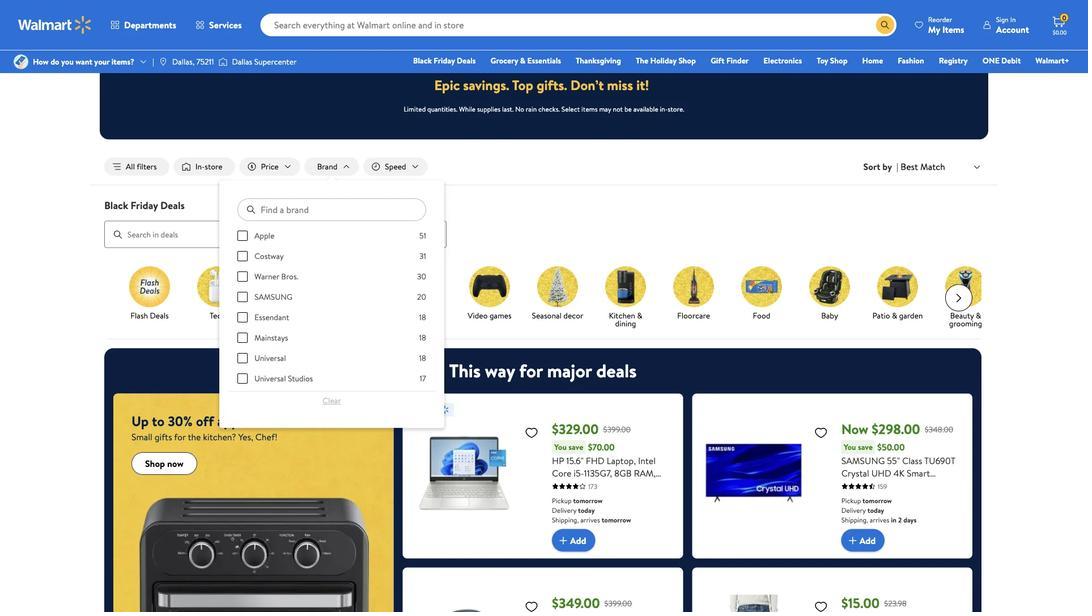 Task type: vqa. For each thing, say whether or not it's contained in the screenshot.


Task type: locate. For each thing, give the bounding box(es) containing it.
$0.00
[[1053, 28, 1067, 36]]

tomorrow down 173
[[573, 496, 603, 506]]

Walmart Site-Wide search field
[[261, 14, 897, 36]]

savings.
[[463, 76, 510, 95]]

1 add button from the left
[[552, 529, 596, 552]]

your
[[94, 56, 110, 67]]

search icon image
[[881, 20, 890, 29]]

you up hp
[[555, 442, 567, 453]]

pickup tomorrow delivery today shipping, arrives tomorrow
[[552, 496, 631, 525]]

1 vertical spatial black
[[104, 198, 128, 212]]

shop right holiday
[[679, 55, 696, 66]]

friday
[[434, 55, 455, 66], [131, 198, 158, 212]]

delivery down (new)
[[842, 506, 866, 515]]

& inside 'link'
[[520, 55, 526, 66]]

0 horizontal spatial  image
[[14, 54, 28, 69]]

Find a brand search field
[[238, 198, 426, 221]]

one debit
[[983, 55, 1021, 66]]

 image
[[219, 56, 228, 67]]

add button inside now $298.00 group
[[842, 529, 885, 552]]

sort by |
[[864, 160, 899, 173]]

up
[[132, 412, 149, 431]]

shipping, inside pickup tomorrow delivery today shipping, arrives in 2 days
[[842, 515, 869, 525]]

3 18 from the top
[[419, 353, 426, 364]]

0 vertical spatial |
[[153, 56, 154, 67]]

1 horizontal spatial save
[[858, 442, 873, 453]]

the
[[636, 55, 649, 66]]

universal down mainstays
[[255, 353, 286, 364]]

| right the by
[[897, 160, 899, 173]]

add to cart image inside $329.00 group
[[557, 534, 570, 547]]

shipping, down (new)
[[842, 515, 869, 525]]

 image left dallas,
[[159, 57, 168, 66]]

tomorrow for now
[[863, 496, 892, 506]]

0 horizontal spatial you
[[555, 442, 567, 453]]

available
[[634, 104, 659, 114]]

sort
[[864, 160, 881, 173]]

gift finder link
[[706, 54, 754, 67]]

for inside the up to 30% off appliances small gifts for the kitchen? yes, chef!
[[174, 431, 186, 443]]

1 vertical spatial 18
[[419, 332, 426, 343]]

0 vertical spatial friday
[[434, 55, 455, 66]]

friday up epic
[[434, 55, 455, 66]]

& right beauty
[[976, 310, 982, 321]]

1 horizontal spatial add to cart image
[[846, 534, 860, 547]]

18 for mainstays
[[419, 332, 426, 343]]

1 arrives from the left
[[581, 515, 600, 525]]

1 vertical spatial $399.00
[[605, 598, 632, 609]]

0 horizontal spatial add to cart image
[[557, 534, 570, 547]]

1 horizontal spatial add
[[860, 534, 876, 547]]

2 add from the left
[[860, 534, 876, 547]]

toys link
[[256, 266, 315, 322]]

all filters button
[[104, 158, 169, 176]]

shop seasonal image
[[538, 266, 578, 307]]

arrives down 15-
[[581, 515, 600, 525]]

arrives for $329.00
[[581, 515, 600, 525]]

today inside pickup tomorrow delivery today shipping, arrives in 2 days
[[868, 506, 885, 515]]

0 horizontal spatial |
[[153, 56, 154, 67]]

1 vertical spatial black friday deals
[[104, 198, 185, 212]]

pickup down television
[[842, 496, 861, 506]]

black friday deals link
[[408, 54, 481, 67]]

1 today from the left
[[578, 506, 595, 515]]

delivery down home,
[[552, 506, 577, 515]]

delivery for now $298.00
[[842, 506, 866, 515]]

intel
[[638, 454, 656, 467]]

friday down filters
[[131, 198, 158, 212]]

samsung up television
[[842, 454, 885, 467]]

price
[[261, 161, 279, 172]]

add inside $329.00 group
[[570, 534, 587, 547]]

flash deals
[[131, 310, 169, 321]]

& for essentials
[[520, 55, 526, 66]]

add button down pickup tomorrow delivery today shipping, arrives tomorrow
[[552, 529, 596, 552]]

you save $50.00 samsung 55" class tu690t crystal uhd 4k smart television - un55tu690tfxza (new)
[[842, 441, 963, 504]]

food
[[753, 310, 771, 321]]

the
[[188, 431, 201, 443]]

samsung
[[255, 291, 293, 303], [842, 454, 885, 467]]

shop left the now
[[145, 457, 165, 470]]

2 add to cart image from the left
[[846, 534, 860, 547]]

0 horizontal spatial arrives
[[581, 515, 600, 525]]

one debit link
[[978, 54, 1026, 67]]

$329.00 group
[[412, 403, 674, 552]]

0 horizontal spatial black
[[104, 198, 128, 212]]

shop floorcare image
[[674, 266, 714, 307]]

i5-
[[574, 467, 584, 479]]

supplies
[[477, 104, 501, 114]]

 image
[[14, 54, 28, 69], [159, 57, 168, 66]]

shop right toy
[[831, 55, 848, 66]]

for left "the"
[[174, 431, 186, 443]]

1 horizontal spatial  image
[[159, 57, 168, 66]]

add to cart image down pickup tomorrow delivery today shipping, arrives tomorrow
[[557, 534, 570, 547]]

None checkbox
[[238, 251, 248, 261], [238, 272, 248, 282], [238, 312, 248, 323], [238, 333, 248, 343], [238, 374, 248, 384], [238, 251, 248, 261], [238, 272, 248, 282], [238, 312, 248, 323], [238, 333, 248, 343], [238, 374, 248, 384]]

0 vertical spatial deals
[[457, 55, 476, 66]]

pickup inside pickup tomorrow delivery today shipping, arrives tomorrow
[[552, 496, 572, 506]]

pickup inside pickup tomorrow delivery today shipping, arrives in 2 days
[[842, 496, 861, 506]]

1 horizontal spatial add button
[[842, 529, 885, 552]]

delivery inside pickup tomorrow delivery today shipping, arrives tomorrow
[[552, 506, 577, 515]]

2 universal from the top
[[255, 373, 286, 384]]

0 vertical spatial black friday deals
[[413, 55, 476, 66]]

2 today from the left
[[868, 506, 885, 515]]

you inside you save $50.00 samsung 55" class tu690t crystal uhd 4k smart television - un55tu690tfxza (new)
[[844, 442, 856, 453]]

save down now
[[858, 442, 873, 453]]

0 vertical spatial $399.00
[[604, 424, 631, 435]]

filters
[[137, 161, 157, 172]]

essendant
[[255, 312, 289, 323]]

sort and filter section element
[[91, 149, 998, 185]]

2 shipping, from the left
[[842, 515, 869, 525]]

today for now
[[868, 506, 885, 515]]

store.
[[668, 104, 685, 114]]

1 horizontal spatial |
[[897, 160, 899, 173]]

1 horizontal spatial black friday deals
[[413, 55, 476, 66]]

tomorrow inside pickup tomorrow delivery today shipping, arrives in 2 days
[[863, 496, 892, 506]]

way
[[485, 358, 515, 384]]

1 horizontal spatial shipping,
[[842, 515, 869, 525]]

0 horizontal spatial add button
[[552, 529, 596, 552]]

0 vertical spatial for
[[519, 358, 543, 384]]

0 horizontal spatial delivery
[[552, 506, 577, 515]]

reorder
[[929, 14, 953, 24]]

0 vertical spatial black
[[413, 55, 432, 66]]

$329.00 $399.00
[[552, 420, 631, 439]]

0 horizontal spatial samsung
[[255, 291, 293, 303]]

1 pickup from the left
[[552, 496, 572, 506]]

2 add button from the left
[[842, 529, 885, 552]]

universal studios
[[255, 373, 313, 384]]

& right "grocery"
[[520, 55, 526, 66]]

gift finder
[[711, 55, 749, 66]]

major
[[547, 358, 592, 384]]

Black Friday Deals search field
[[91, 198, 998, 248]]

you for $329.00
[[555, 442, 567, 453]]

fashion link
[[893, 54, 930, 67], [392, 266, 451, 322]]

save
[[569, 442, 584, 453], [858, 442, 873, 453]]

how do you want your items?
[[33, 56, 134, 67]]

& inside kitchen & dining
[[637, 310, 643, 321]]

shipping,
[[552, 515, 579, 525], [842, 515, 869, 525]]

for right way
[[519, 358, 543, 384]]

1 delivery from the left
[[552, 506, 577, 515]]

|
[[153, 56, 154, 67], [897, 160, 899, 173]]

1 vertical spatial friday
[[131, 198, 158, 212]]

173
[[589, 482, 598, 491]]

shipping, inside pickup tomorrow delivery today shipping, arrives tomorrow
[[552, 515, 579, 525]]

18 for universal
[[419, 353, 426, 364]]

1 save from the left
[[569, 442, 584, 453]]

deals up epic
[[457, 55, 476, 66]]

pickup down 256gb
[[552, 496, 572, 506]]

today inside pickup tomorrow delivery today shipping, arrives tomorrow
[[578, 506, 595, 515]]

video
[[468, 310, 488, 321]]

Search in deals search field
[[104, 221, 447, 248]]

sign in to add to favorites list, hp 15.6" fhd laptop, intel core i5-1135g7, 8gb ram, 256gb ssd, silver, windows 11 home, 15-dy2795wm image
[[525, 426, 539, 440]]

& right dining
[[637, 310, 643, 321]]

0 horizontal spatial friday
[[131, 198, 158, 212]]

shop fashion image
[[401, 266, 442, 307]]

 image left how
[[14, 54, 28, 69]]

no
[[515, 104, 524, 114]]

1 horizontal spatial delivery
[[842, 506, 866, 515]]

do
[[51, 56, 59, 67]]

samsung up essendant
[[255, 291, 293, 303]]

1 vertical spatial for
[[174, 431, 186, 443]]

fashion down the 20
[[409, 310, 435, 321]]

18
[[419, 312, 426, 323], [419, 332, 426, 343], [419, 353, 426, 364]]

toy shop
[[817, 55, 848, 66]]

add to cart image for $329.00
[[557, 534, 570, 547]]

save inside you save $50.00 samsung 55" class tu690t crystal uhd 4k smart television - un55tu690tfxza (new)
[[858, 442, 873, 453]]

tomorrow down 159
[[863, 496, 892, 506]]

thanksgiving link
[[571, 54, 627, 67]]

deals right flash
[[150, 310, 169, 321]]

sign
[[997, 14, 1009, 24]]

walmart black friday deals for days image
[[440, 34, 649, 62]]

2
[[899, 515, 902, 525]]

1 vertical spatial samsung
[[842, 454, 885, 467]]

0 horizontal spatial save
[[569, 442, 584, 453]]

sign in to add to favorites list, samsung 55" class tu690t crystal uhd 4k smart television - un55tu690tfxza (new) image
[[815, 426, 828, 440]]

arrives inside pickup tomorrow delivery today shipping, arrives in 2 days
[[870, 515, 890, 525]]

& inside the beauty & grooming
[[976, 310, 982, 321]]

2 pickup from the left
[[842, 496, 861, 506]]

crystal
[[842, 467, 870, 479]]

black friday deals up epic
[[413, 55, 476, 66]]

items
[[943, 23, 965, 35]]

the holiday shop link
[[631, 54, 701, 67]]

1 add from the left
[[570, 534, 587, 547]]

deals down in-store "button"
[[160, 198, 185, 212]]

want
[[76, 56, 92, 67]]

| left dallas,
[[153, 56, 154, 67]]

match
[[921, 160, 946, 173]]

hp
[[552, 454, 564, 467]]

add down pickup tomorrow delivery today shipping, arrives in 2 days
[[860, 534, 876, 547]]

shipping, down home,
[[552, 515, 579, 525]]

dining
[[616, 318, 636, 329]]

1 vertical spatial fashion
[[409, 310, 435, 321]]

black friday deals
[[413, 55, 476, 66], [104, 198, 185, 212]]

fashion right home link
[[898, 55, 925, 66]]

0 horizontal spatial shop
[[145, 457, 165, 470]]

0 horizontal spatial black friday deals
[[104, 198, 185, 212]]

black up the limited
[[413, 55, 432, 66]]

1 horizontal spatial fashion link
[[893, 54, 930, 67]]

1 horizontal spatial you
[[844, 442, 856, 453]]

2 vertical spatial 18
[[419, 353, 426, 364]]

in-
[[660, 104, 668, 114]]

8gb
[[615, 467, 632, 479]]

0 horizontal spatial today
[[578, 506, 595, 515]]

tomorrow for $329.00
[[573, 496, 603, 506]]

add to cart image inside now $298.00 group
[[846, 534, 860, 547]]

2 18 from the top
[[419, 332, 426, 343]]

2 delivery from the left
[[842, 506, 866, 515]]

& right "patio"
[[892, 310, 898, 321]]

fashion link down 31
[[392, 266, 451, 322]]

add button down pickup tomorrow delivery today shipping, arrives in 2 days
[[842, 529, 885, 552]]

0 horizontal spatial add
[[570, 534, 587, 547]]

next slide for chipmodulewithimages list image
[[946, 284, 973, 312]]

today left the in
[[868, 506, 885, 515]]

deals inside flash deals link
[[150, 310, 169, 321]]

for
[[519, 358, 543, 384], [174, 431, 186, 443]]

1 vertical spatial deals
[[160, 198, 185, 212]]

games
[[490, 310, 512, 321]]

$23.98 group
[[702, 577, 964, 612]]

save for now
[[858, 442, 873, 453]]

shop toys image
[[265, 266, 306, 307]]

search image
[[113, 230, 122, 239]]

class
[[903, 454, 923, 467]]

by
[[883, 160, 892, 173]]

add inside now $298.00 group
[[860, 534, 876, 547]]

1 universal from the top
[[255, 353, 286, 364]]

gift
[[711, 55, 725, 66]]

1 vertical spatial universal
[[255, 373, 286, 384]]

baby link
[[801, 266, 860, 322]]

arrives left the in
[[870, 515, 890, 525]]

2 vertical spatial deals
[[150, 310, 169, 321]]

laptop,
[[607, 454, 636, 467]]

universal left studios
[[255, 373, 286, 384]]

shop food image
[[742, 266, 782, 307]]

shipping, for $329.00
[[552, 515, 579, 525]]

grocery & essentials link
[[486, 54, 566, 67]]

$399.00 group
[[412, 577, 674, 612]]

add
[[570, 534, 587, 547], [860, 534, 876, 547]]

you down now
[[844, 442, 856, 453]]

0 vertical spatial 18
[[419, 312, 426, 323]]

1 horizontal spatial fashion
[[898, 55, 925, 66]]

1 vertical spatial |
[[897, 160, 899, 173]]

add to cart image
[[557, 534, 570, 547], [846, 534, 860, 547]]

1 horizontal spatial arrives
[[870, 515, 890, 525]]

be
[[625, 104, 632, 114]]

add to cart image down pickup tomorrow delivery today shipping, arrives in 2 days
[[846, 534, 860, 547]]

add down pickup tomorrow delivery today shipping, arrives tomorrow
[[570, 534, 587, 547]]

black
[[413, 55, 432, 66], [104, 198, 128, 212]]

1 you from the left
[[555, 442, 567, 453]]

gifts
[[155, 431, 172, 443]]

you save $70.00 hp 15.6" fhd laptop, intel core i5-1135g7, 8gb ram, 256gb ssd, silver, windows 11 home, 15-dy2795wm
[[552, 441, 671, 504]]

you inside you save $70.00 hp 15.6" fhd laptop, intel core i5-1135g7, 8gb ram, 256gb ssd, silver, windows 11 home, 15-dy2795wm
[[555, 442, 567, 453]]

save up 15.6"
[[569, 442, 584, 453]]

fashion link right home link
[[893, 54, 930, 67]]

0 horizontal spatial pickup
[[552, 496, 572, 506]]

black up "search" icon
[[104, 198, 128, 212]]

2 save from the left
[[858, 442, 873, 453]]

toys
[[278, 310, 293, 321]]

1 horizontal spatial pickup
[[842, 496, 861, 506]]

1 18 from the top
[[419, 312, 426, 323]]

chef!
[[255, 431, 278, 443]]

delivery inside pickup tomorrow delivery today shipping, arrives in 2 days
[[842, 506, 866, 515]]

toy shop link
[[812, 54, 853, 67]]

shop kitchen & dining image
[[606, 266, 646, 307]]

0 horizontal spatial shipping,
[[552, 515, 579, 525]]

1 horizontal spatial today
[[868, 506, 885, 515]]

group
[[238, 230, 426, 612]]

1 vertical spatial fashion link
[[392, 266, 451, 322]]

1 shipping, from the left
[[552, 515, 579, 525]]

save inside you save $70.00 hp 15.6" fhd laptop, intel core i5-1135g7, 8gb ram, 256gb ssd, silver, windows 11 home, 15-dy2795wm
[[569, 442, 584, 453]]

in
[[1011, 14, 1016, 24]]

add button inside $329.00 group
[[552, 529, 596, 552]]

1 add to cart image from the left
[[557, 534, 570, 547]]

2 arrives from the left
[[870, 515, 890, 525]]

black friday deals down filters
[[104, 198, 185, 212]]

un55tu690tfxza
[[887, 479, 963, 492]]

0 horizontal spatial for
[[174, 431, 186, 443]]

seasonal decor
[[532, 310, 584, 321]]

1 horizontal spatial samsung
[[842, 454, 885, 467]]

registry
[[939, 55, 968, 66]]

None checkbox
[[238, 231, 248, 241], [238, 292, 248, 302], [238, 353, 248, 363], [238, 231, 248, 241], [238, 292, 248, 302], [238, 353, 248, 363]]

silver,
[[602, 479, 626, 492]]

0 vertical spatial universal
[[255, 353, 286, 364]]

items
[[582, 104, 598, 114]]

0 horizontal spatial fashion
[[409, 310, 435, 321]]

2 you from the left
[[844, 442, 856, 453]]

today down 15-
[[578, 506, 595, 515]]

arrives inside pickup tomorrow delivery today shipping, arrives tomorrow
[[581, 515, 600, 525]]

shipping, for now
[[842, 515, 869, 525]]

 image for dallas, 75211
[[159, 57, 168, 66]]

departments
[[124, 19, 176, 31]]

universal for universal studios
[[255, 373, 286, 384]]



Task type: describe. For each thing, give the bounding box(es) containing it.
shop video games image
[[469, 266, 510, 307]]

15-
[[581, 492, 592, 504]]

Search search field
[[261, 14, 897, 36]]

1 horizontal spatial for
[[519, 358, 543, 384]]

$399.00 inside $329.00 $399.00
[[604, 424, 631, 435]]

shop baby image
[[810, 266, 850, 307]]

warner
[[255, 271, 280, 282]]

pickup for $329.00
[[552, 496, 572, 506]]

shop patio & garden image
[[878, 266, 919, 307]]

epic savings. top gifts. don't miss it!
[[435, 76, 649, 95]]

pickup tomorrow delivery today shipping, arrives in 2 days
[[842, 496, 917, 525]]

brand
[[317, 161, 338, 172]]

television
[[842, 479, 880, 492]]

decor
[[564, 310, 584, 321]]

toy
[[817, 55, 829, 66]]

services button
[[186, 11, 252, 39]]

arrives for now
[[870, 515, 890, 525]]

flash deals link
[[120, 266, 179, 322]]

home link
[[858, 54, 889, 67]]

pickup for now
[[842, 496, 861, 506]]

256gb
[[552, 479, 579, 492]]

flash
[[131, 310, 148, 321]]

samsung inside you save $50.00 samsung 55" class tu690t crystal uhd 4k smart television - un55tu690tfxza (new)
[[842, 454, 885, 467]]

debit
[[1002, 55, 1021, 66]]

items?
[[112, 56, 134, 67]]

0 horizontal spatial fashion link
[[392, 266, 451, 322]]

off
[[196, 412, 214, 431]]

0 vertical spatial fashion
[[898, 55, 925, 66]]

you for now $298.00
[[844, 442, 856, 453]]

& for grooming
[[976, 310, 982, 321]]

ram,
[[634, 467, 656, 479]]

essentials
[[528, 55, 561, 66]]

clear
[[323, 395, 341, 406]]

not
[[613, 104, 623, 114]]

grooming
[[950, 318, 983, 329]]

1135g7,
[[584, 467, 612, 479]]

tomorrow down dy2795wm
[[602, 515, 631, 525]]

0 vertical spatial fashion link
[[893, 54, 930, 67]]

miss
[[607, 76, 633, 95]]

all filters
[[126, 161, 157, 172]]

-
[[882, 479, 885, 492]]

0 vertical spatial samsung
[[255, 291, 293, 303]]

sign in to add to favorites list, apple watch series 9 gps 41mm silver aluminum case with storm blue sport band - s/m image
[[525, 600, 539, 612]]

18 for essendant
[[419, 312, 426, 323]]

patio
[[873, 310, 890, 321]]

black inside search field
[[104, 198, 128, 212]]

shop inside button
[[145, 457, 165, 470]]

universal for universal
[[255, 353, 286, 364]]

best match
[[901, 160, 946, 173]]

seasonal decor link
[[528, 266, 587, 322]]

in
[[891, 515, 897, 525]]

31
[[420, 251, 426, 262]]

add button for $329.00
[[552, 529, 596, 552]]

warner bros.
[[255, 271, 298, 282]]

epic
[[435, 76, 460, 95]]

add for now
[[860, 534, 876, 547]]

speed button
[[364, 158, 428, 176]]

$399.00 inside group
[[605, 598, 632, 609]]

today for $329.00
[[578, 506, 595, 515]]

1 horizontal spatial shop
[[679, 55, 696, 66]]

shop tech image
[[197, 266, 238, 307]]

finder
[[727, 55, 749, 66]]

tech link
[[188, 266, 247, 322]]

black friday deals inside search field
[[104, 198, 185, 212]]

1 horizontal spatial black
[[413, 55, 432, 66]]

top
[[512, 76, 534, 95]]

reorder my items
[[929, 14, 965, 35]]

all
[[126, 161, 135, 172]]

deals inside black friday deals search field
[[160, 198, 185, 212]]

now $298.00 group
[[702, 403, 964, 552]]

kitchen?
[[203, 431, 236, 443]]

| inside the sort and filter section element
[[897, 160, 899, 173]]

best match button
[[899, 159, 984, 174]]

group containing apple
[[238, 230, 426, 612]]

& for dining
[[637, 310, 643, 321]]

quantities.
[[428, 104, 458, 114]]

dallas supercenter
[[232, 56, 297, 67]]

baby
[[822, 310, 838, 321]]

bros.
[[281, 271, 298, 282]]

walmart+ link
[[1031, 54, 1075, 67]]

limited quantities. while supplies last. no rain checks. select items may not be available in-store.
[[404, 104, 685, 114]]

core
[[552, 467, 572, 479]]

1 horizontal spatial friday
[[434, 55, 455, 66]]

to
[[152, 412, 165, 431]]

now
[[842, 420, 869, 439]]

friday inside search field
[[131, 198, 158, 212]]

tech
[[210, 310, 226, 321]]

2 horizontal spatial shop
[[831, 55, 848, 66]]

(new)
[[842, 492, 866, 504]]

save for $329.00
[[569, 442, 584, 453]]

add for $329.00
[[570, 534, 587, 547]]

kitchen
[[609, 310, 636, 321]]

small
[[132, 431, 152, 443]]

30
[[417, 271, 426, 282]]

checks.
[[539, 104, 560, 114]]

garden
[[900, 310, 923, 321]]

add to cart image for now
[[846, 534, 860, 547]]

this
[[449, 358, 481, 384]]

add button for now
[[842, 529, 885, 552]]

patio & garden link
[[869, 266, 928, 322]]

 image for how do you want your items?
[[14, 54, 28, 69]]

mainstays
[[255, 332, 288, 343]]

supercenter
[[254, 56, 297, 67]]

grocery & essentials
[[491, 55, 561, 66]]

shop beauty & grooming image
[[946, 266, 987, 307]]

$348.00
[[925, 424, 954, 435]]

studios
[[288, 373, 313, 384]]

walmart image
[[18, 16, 92, 34]]

apple
[[255, 230, 275, 241]]

you
[[61, 56, 74, 67]]

appliances
[[217, 412, 279, 431]]

select
[[562, 104, 580, 114]]

uhd
[[872, 467, 892, 479]]

flash deals image
[[129, 266, 170, 307]]

sign in account
[[997, 14, 1030, 35]]

& for garden
[[892, 310, 898, 321]]

in-store
[[195, 161, 223, 172]]

video games link
[[460, 266, 519, 322]]

electronics link
[[759, 54, 807, 67]]

windows
[[628, 479, 663, 492]]

deals inside black friday deals link
[[457, 55, 476, 66]]

may
[[600, 104, 612, 114]]

how
[[33, 56, 49, 67]]

delivery for $329.00
[[552, 506, 577, 515]]

kitchen & dining link
[[596, 266, 655, 330]]

sign in to add to favorites list, signature by levi strauss & co. men's slim fit jeans image
[[815, 600, 828, 612]]



